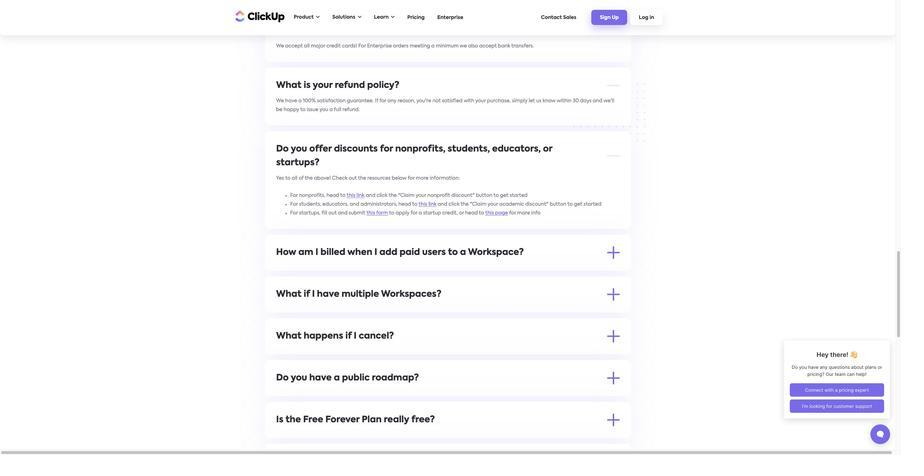 Task type: locate. For each thing, give the bounding box(es) containing it.
below
[[392, 176, 407, 181]]

we have a 100% satisfaction guarantee. if for any reason, you're not satisfied with your purchase, simply let us know within 30 days and we'll be happy to issue you a full refund.
[[276, 98, 615, 112]]

1 what from the top
[[276, 81, 302, 90]]

a
[[432, 44, 435, 48], [299, 98, 302, 103], [330, 107, 333, 112], [419, 211, 422, 216], [460, 249, 466, 257], [359, 266, 362, 271], [334, 374, 340, 383], [361, 433, 364, 438]]

solutions
[[333, 15, 356, 20]]

2 vertical spatial more
[[335, 433, 347, 438]]

plan left offers
[[419, 433, 429, 438]]

1 horizontal spatial educators,
[[493, 145, 541, 154]]

can
[[327, 392, 337, 396]]

0 horizontal spatial if
[[304, 290, 310, 299]]

an right offers
[[446, 433, 452, 438]]

this link link up submit
[[347, 193, 365, 198]]

0 horizontal spatial button
[[476, 193, 493, 198]]

1 vertical spatial students,
[[299, 202, 321, 207]]

for
[[380, 98, 387, 103], [380, 145, 393, 154], [408, 176, 415, 181], [411, 211, 418, 216], [510, 211, 516, 216], [485, 266, 492, 271]]

your left cycle
[[460, 266, 470, 271]]

this link link for for nonprofits, head to
[[347, 193, 365, 198]]

paid up based on the left bottom of page
[[400, 249, 420, 257]]

clickup automatically bills you at a prorated price based on the time left in your cycle for any paid users added to your workspace. paid users include members and internal guests.
[[276, 266, 619, 280]]

on left our
[[362, 442, 368, 447]]

1 horizontal spatial click
[[449, 202, 460, 207]]

0 horizontal spatial any
[[388, 98, 397, 103]]

offers
[[430, 433, 444, 438]]

you
[[320, 107, 329, 112], [291, 145, 307, 154], [342, 266, 351, 271], [372, 350, 381, 355], [548, 350, 557, 355], [291, 374, 307, 383]]

2 horizontal spatial head
[[466, 211, 478, 216]]

at
[[352, 266, 357, 271], [328, 350, 333, 355]]

1 horizontal spatial paid
[[400, 249, 420, 257]]

for inside do you offer discounts for nonprofits, students, educators, or startups?
[[380, 145, 393, 154]]

2 horizontal spatial paid
[[504, 266, 515, 271]]

contact
[[541, 15, 562, 20]]

you're free to cancel at anytime! when you do, your current plan will last until the end of your billing cycle, unless you choose to downgrade immediately.
[[276, 350, 612, 363]]

paid down workspace?
[[504, 266, 515, 271]]

what up the happy
[[276, 81, 302, 90]]

0 horizontal spatial an
[[429, 308, 435, 313]]

roadmap?
[[372, 374, 419, 383]]

you up certainly
[[291, 374, 307, 383]]

1 vertical spatial in
[[454, 266, 459, 271]]

is left per
[[299, 308, 303, 313]]

for inside for sure! this is so much more than a trial. the free forever plan offers an unmatched level of functionality compared to other "freemium" apps. we do this by making money on our paid plans.
[[276, 433, 284, 438]]

users up time
[[423, 249, 446, 257]]

get
[[500, 193, 509, 198], [574, 202, 583, 207]]

1 horizontal spatial head
[[399, 202, 411, 207]]

"claim up this page link
[[470, 202, 487, 207]]

0 vertical spatial started
[[510, 193, 528, 198]]

any down workspace?
[[493, 266, 502, 271]]

0 vertical spatial free
[[303, 416, 323, 425]]

head
[[327, 193, 339, 198], [399, 202, 411, 207], [466, 211, 478, 216]]

your left the nonprofit
[[416, 193, 427, 198]]

"freemium"
[[581, 433, 609, 438]]

we for we accept all major credit cards! for enterprise orders meeting a minimum we also accept bank transfers.
[[276, 44, 284, 48]]

2 what from the top
[[276, 290, 302, 299]]

and down 'automatically'
[[319, 275, 329, 280]]

for right if
[[380, 98, 387, 103]]

more left the info
[[518, 211, 530, 216]]

0 horizontal spatial free
[[303, 416, 323, 425]]

find
[[338, 392, 347, 396]]

this link link up startup
[[419, 202, 437, 207]]

0 horizontal spatial started
[[510, 193, 528, 198]]

have up workspace,
[[317, 290, 340, 299]]

each
[[366, 308, 378, 313]]

plans.
[[391, 442, 405, 447]]

also
[[468, 44, 478, 48]]

do down immediately.
[[276, 374, 289, 383]]

internal
[[330, 275, 349, 280]]

0 horizontal spatial users
[[423, 249, 446, 257]]

paid inside clickup automatically bills you at a prorated price based on the time left in your cycle for any paid users added to your workspace. paid users include members and internal guests.
[[504, 266, 515, 271]]

click up administrators,
[[377, 193, 388, 198]]

billing
[[502, 350, 516, 355]]

this inside for sure! this is so much more than a trial. the free forever plan offers an unmatched level of functionality compared to other "freemium" apps. we do this by making money on our paid plans.
[[307, 442, 316, 447]]

do up startups?
[[276, 145, 289, 154]]

you're
[[417, 98, 432, 103]]

discounts
[[334, 145, 378, 154]]

multiple
[[342, 290, 379, 299]]

0 vertical spatial more
[[416, 176, 429, 181]]

upgrade.
[[461, 308, 483, 313]]

your up this page link
[[488, 202, 499, 207]]

1 vertical spatial forever
[[399, 433, 417, 438]]

for right cycle
[[485, 266, 492, 271]]

do
[[276, 145, 289, 154], [276, 374, 289, 383]]

0 horizontal spatial forever
[[326, 416, 360, 425]]

more up making on the left of the page
[[335, 433, 347, 438]]

when
[[348, 249, 373, 257]]

forever up plans.
[[399, 433, 417, 438]]

this
[[298, 433, 307, 438]]

if up per
[[304, 290, 310, 299]]

1 horizontal spatial forever
[[399, 433, 417, 438]]

students,
[[448, 145, 490, 154], [299, 202, 321, 207]]

what
[[276, 81, 302, 90], [276, 290, 302, 299], [276, 332, 302, 341]]

minimum
[[436, 44, 459, 48]]

all right yes
[[292, 176, 298, 181]]

button
[[476, 193, 493, 198], [550, 202, 567, 207]]

1 horizontal spatial nonprofits,
[[396, 145, 446, 154]]

1 horizontal spatial any
[[493, 266, 502, 271]]

1 vertical spatial educators,
[[323, 202, 349, 207]]

and inside we have a 100% satisfaction guarantee. if for any reason, you're not satisfied with your purchase, simply let us know within 30 days and we'll be happy to issue you a full refund.
[[593, 98, 603, 103]]

0 horizontal spatial more
[[335, 433, 347, 438]]

users right paid
[[606, 266, 619, 271]]

0 horizontal spatial link
[[357, 193, 365, 198]]

2 horizontal spatial more
[[518, 211, 530, 216]]

1 vertical spatial paid
[[504, 266, 515, 271]]

2 vertical spatial what
[[276, 332, 302, 341]]

pricing link
[[404, 11, 429, 23]]

at for i
[[328, 350, 333, 355]]

"claim up the apply
[[398, 193, 415, 198]]

1 horizontal spatial out
[[349, 176, 357, 181]]

yes
[[276, 176, 284, 181]]

0 horizontal spatial click
[[377, 193, 388, 198]]

choose
[[558, 350, 576, 355]]

2 horizontal spatial of
[[495, 433, 500, 438]]

in inside log in link
[[650, 15, 655, 20]]

1 horizontal spatial in
[[650, 15, 655, 20]]

1 horizontal spatial more
[[416, 176, 429, 181]]

plan up trial.
[[362, 416, 382, 425]]

functionality
[[501, 433, 532, 438]]

click up credit,
[[449, 202, 460, 207]]

1 vertical spatial of
[[484, 350, 489, 355]]

you
[[317, 392, 326, 396]]

we
[[276, 44, 284, 48], [276, 98, 284, 103], [276, 392, 284, 396], [291, 442, 299, 447]]

certainly
[[285, 392, 307, 396]]

1 vertical spatial link
[[429, 202, 437, 207]]

for startups, fill out and submit this form to apply for a startup credit, or head to this page for more info
[[290, 211, 541, 216]]

1 vertical spatial what
[[276, 290, 302, 299]]

0 vertical spatial plan
[[362, 416, 382, 425]]

billed
[[321, 249, 346, 257]]

transfers.
[[512, 44, 534, 48]]

for for nonprofits,
[[290, 193, 298, 198]]

0 vertical spatial this link link
[[347, 193, 365, 198]]

and left submit
[[338, 211, 348, 216]]

yes to all of the above! check out the resources below for more information:
[[276, 176, 460, 181]]

do!
[[308, 392, 316, 396]]

learn button
[[371, 10, 398, 25]]

have inside we have a 100% satisfaction guarantee. if for any reason, you're not satisfied with your purchase, simply let us know within 30 days and we'll be happy to issue you a full refund.
[[285, 98, 297, 103]]

in right left
[[454, 266, 459, 271]]

in
[[650, 15, 655, 20], [454, 266, 459, 271]]

1 horizontal spatial plan
[[419, 433, 429, 438]]

any
[[388, 98, 397, 103], [493, 266, 502, 271]]

a up clickup automatically bills you at a prorated price based on the time left in your cycle for any paid users added to your workspace. paid users include members and internal guests.
[[460, 249, 466, 257]]

a up guests.
[[359, 266, 362, 271]]

last
[[442, 350, 451, 355]]

any left reason,
[[388, 98, 397, 103]]

for up the resources
[[380, 145, 393, 154]]

have up the happy
[[285, 98, 297, 103]]

our
[[369, 442, 377, 447]]

to
[[301, 107, 306, 112], [285, 176, 291, 181], [341, 193, 346, 198], [494, 193, 499, 198], [413, 202, 418, 207], [568, 202, 573, 207], [389, 211, 395, 216], [479, 211, 485, 216], [448, 249, 458, 257], [547, 266, 552, 271], [303, 350, 309, 355], [577, 350, 582, 355], [560, 433, 565, 438]]

1 horizontal spatial all
[[304, 44, 310, 48]]

0 vertical spatial what
[[276, 81, 302, 90]]

you right issue
[[320, 107, 329, 112]]

0 horizontal spatial in
[[454, 266, 459, 271]]

on right based on the left bottom of page
[[416, 266, 422, 271]]

you up startups?
[[291, 145, 307, 154]]

at inside clickup automatically bills you at a prorated price based on the time left in your cycle for any paid users added to your workspace. paid users include members and internal guests.
[[352, 266, 357, 271]]

at up guests.
[[352, 266, 357, 271]]

this left by
[[307, 442, 316, 447]]

the inside you're free to cancel at anytime! when you do, your current plan will last until the end of your billing cycle, unless you choose to downgrade immediately.
[[464, 350, 472, 355]]

2 vertical spatial of
[[495, 433, 500, 438]]

0 vertical spatial educators,
[[493, 145, 541, 154]]

when
[[357, 350, 371, 355]]

this left form on the top of the page
[[367, 211, 375, 216]]

1 horizontal spatial on
[[416, 266, 422, 271]]

other
[[567, 433, 580, 438]]

1 accept from the left
[[285, 44, 303, 48]]

link up startup
[[429, 202, 437, 207]]

1 horizontal spatial button
[[550, 202, 567, 207]]

0 horizontal spatial accept
[[285, 44, 303, 48]]

resources
[[368, 176, 391, 181]]

end
[[474, 350, 483, 355]]

all left major
[[304, 44, 310, 48]]

of right level
[[495, 433, 500, 438]]

users
[[423, 249, 446, 257], [516, 266, 528, 271], [606, 266, 619, 271]]

guarantee.
[[347, 98, 374, 103]]

this up for startups, fill out and submit this form to apply for a startup credit, or head to this page for more info in the top of the page
[[419, 202, 428, 207]]

0 horizontal spatial "claim
[[398, 193, 415, 198]]

the
[[305, 176, 313, 181], [358, 176, 366, 181], [389, 193, 397, 198], [461, 202, 469, 207], [423, 266, 431, 271], [464, 350, 472, 355], [286, 416, 301, 425]]

plan
[[421, 350, 432, 355]]

1 vertical spatial plan
[[419, 433, 429, 438]]

0 horizontal spatial or
[[459, 211, 464, 216]]

an right requires
[[429, 308, 435, 313]]

up
[[612, 15, 619, 20]]

plan
[[362, 416, 382, 425], [419, 433, 429, 438]]

have
[[285, 98, 297, 103], [317, 290, 340, 299], [310, 374, 332, 383]]

1 vertical spatial enterprise
[[367, 44, 392, 48]]

more up for nonprofits, head to this link and click the "claim your nonprofit discount" button to get started
[[416, 176, 429, 181]]

1 vertical spatial if
[[346, 332, 352, 341]]

a left trial.
[[361, 433, 364, 438]]

have up we certainly do! you can find it here .
[[310, 374, 332, 383]]

to inside clickup automatically bills you at a prorated price based on the time left in your cycle for any paid users added to your workspace. paid users include members and internal guests.
[[547, 266, 552, 271]]

what up payment
[[276, 290, 302, 299]]

1 horizontal spatial this link link
[[419, 202, 437, 207]]

0 vertical spatial all
[[304, 44, 310, 48]]

we certainly do! you can find it here .
[[276, 392, 365, 396]]

this left page
[[486, 211, 494, 216]]

1 horizontal spatial accept
[[480, 44, 497, 48]]

let
[[529, 98, 535, 103]]

head right credit,
[[466, 211, 478, 216]]

meeting
[[410, 44, 430, 48]]

we for we have a 100% satisfaction guarantee. if for any reason, you're not satisfied with your purchase, simply let us know within 30 days and we'll be happy to issue you a full refund.
[[276, 98, 284, 103]]

1 horizontal spatial users
[[516, 266, 528, 271]]

free up so
[[303, 416, 323, 425]]

0 horizontal spatial educators,
[[323, 202, 349, 207]]

head up the apply
[[399, 202, 411, 207]]

this form link
[[367, 211, 388, 216]]

0 horizontal spatial discount"
[[452, 193, 475, 198]]

0 vertical spatial nonprofits,
[[396, 145, 446, 154]]

refund.
[[343, 107, 360, 112]]

forever up than
[[326, 416, 360, 425]]

0 vertical spatial have
[[285, 98, 297, 103]]

0 horizontal spatial at
[[328, 350, 333, 355]]

of inside for sure! this is so much more than a trial. the free forever plan offers an unmatched level of functionality compared to other "freemium" apps. we do this by making money on our paid plans.
[[495, 433, 500, 438]]

enterprise up minimum on the top of page
[[438, 15, 464, 20]]

do for do you offer discounts for nonprofits, students, educators, or startups?
[[276, 145, 289, 154]]

2 do from the top
[[276, 374, 289, 383]]

1 do from the top
[[276, 145, 289, 154]]

how
[[276, 249, 296, 257]]

members
[[295, 275, 318, 280]]

1 vertical spatial any
[[493, 266, 502, 271]]

of right end
[[484, 350, 489, 355]]

an inside for sure! this is so much more than a trial. the free forever plan offers an unmatched level of functionality compared to other "freemium" apps. we do this by making money on our paid plans.
[[446, 433, 452, 438]]

for inside clickup automatically bills you at a prorated price based on the time left in your cycle for any paid users added to your workspace. paid users include members and internal guests.
[[485, 266, 492, 271]]

discount" up the info
[[526, 202, 549, 207]]

we inside we have a 100% satisfaction guarantee. if for any reason, you're not satisfied with your purchase, simply let us know within 30 days and we'll be happy to issue you a full refund.
[[276, 98, 284, 103]]

what for what if i have multiple workspaces?
[[276, 290, 302, 299]]

you're
[[276, 350, 291, 355]]

head down check
[[327, 193, 339, 198]]

1 vertical spatial out
[[329, 211, 337, 216]]

your inside we have a 100% satisfaction guarantee. if for any reason, you're not satisfied with your purchase, simply let us know within 30 days and we'll be happy to issue you a full refund.
[[476, 98, 486, 103]]

accept
[[285, 44, 303, 48], [480, 44, 497, 48]]

1 vertical spatial get
[[574, 202, 583, 207]]

sales
[[564, 15, 577, 20]]

0 vertical spatial an
[[429, 308, 435, 313]]

0 horizontal spatial nonprofits,
[[299, 193, 326, 198]]

at inside you're free to cancel at anytime! when you do, your current plan will last until the end of your billing cycle, unless you choose to downgrade immediately.
[[328, 350, 333, 355]]

submit
[[349, 211, 366, 216]]

is up '100%'
[[304, 81, 311, 90]]

do inside do you offer discounts for nonprofits, students, educators, or startups?
[[276, 145, 289, 154]]

1 horizontal spatial or
[[543, 145, 553, 154]]

discount" up "for students, educators, and administrators, head to this link and click the "claim your academic discount" button to get started" on the top of page
[[452, 193, 475, 198]]

i down members
[[312, 290, 315, 299]]

of down startups?
[[299, 176, 304, 181]]

0 vertical spatial enterprise
[[438, 15, 464, 20]]

if up anytime!
[[346, 332, 352, 341]]

0 vertical spatial get
[[500, 193, 509, 198]]

the
[[377, 433, 386, 438]]

or
[[543, 145, 553, 154], [459, 211, 464, 216]]

0 vertical spatial students,
[[448, 145, 490, 154]]

0 horizontal spatial plan
[[362, 416, 382, 425]]

refund
[[335, 81, 365, 90]]

link
[[357, 193, 365, 198], [429, 202, 437, 207]]

in right log
[[650, 15, 655, 20]]

we'll
[[604, 98, 615, 103]]

you right bills
[[342, 266, 351, 271]]

1 vertical spatial or
[[459, 211, 464, 216]]

what up you're
[[276, 332, 302, 341]]

i left add
[[375, 249, 378, 257]]

3 what from the top
[[276, 332, 302, 341]]

your right the with
[[476, 98, 486, 103]]

accept right the "also"
[[480, 44, 497, 48]]

free up plans.
[[388, 433, 398, 438]]

paid
[[400, 249, 420, 257], [504, 266, 515, 271], [378, 442, 389, 447]]

users left the added
[[516, 266, 528, 271]]

out right fill
[[329, 211, 337, 216]]

with
[[464, 98, 475, 103]]

link up submit
[[357, 193, 365, 198]]

1 vertical spatial free
[[388, 433, 398, 438]]

0 vertical spatial or
[[543, 145, 553, 154]]

0 vertical spatial in
[[650, 15, 655, 20]]

0 vertical spatial do
[[276, 145, 289, 154]]

2 vertical spatial paid
[[378, 442, 389, 447]]

a inside clickup automatically bills you at a prorated price based on the time left in your cycle for any paid users added to your workspace. paid users include members and internal guests.
[[359, 266, 362, 271]]

for for startups,
[[290, 211, 298, 216]]

a left '100%'
[[299, 98, 302, 103]]

0 horizontal spatial this link link
[[347, 193, 365, 198]]

1 vertical spatial button
[[550, 202, 567, 207]]

1 horizontal spatial discount"
[[526, 202, 549, 207]]

1 vertical spatial have
[[317, 290, 340, 299]]

a left full
[[330, 107, 333, 112]]

0 vertical spatial button
[[476, 193, 493, 198]]

time
[[433, 266, 444, 271]]

0 vertical spatial paid
[[400, 249, 420, 257]]

0 vertical spatial forever
[[326, 416, 360, 425]]

and left we'll
[[593, 98, 603, 103]]

and up administrators,
[[366, 193, 376, 198]]

workspace?
[[468, 249, 524, 257]]

your left workspace.
[[553, 266, 564, 271]]

plan inside for sure! this is so much more than a trial. the free forever plan offers an unmatched level of functionality compared to other "freemium" apps. we do this by making money on our paid plans.
[[419, 433, 429, 438]]

to inside we have a 100% satisfaction guarantee. if for any reason, you're not satisfied with your purchase, simply let us know within 30 days and we'll be happy to issue you a full refund.
[[301, 107, 306, 112]]

is for per
[[299, 308, 303, 313]]

if
[[304, 290, 310, 299], [346, 332, 352, 341]]

1 vertical spatial more
[[518, 211, 530, 216]]

out right check
[[349, 176, 357, 181]]

2 vertical spatial is
[[308, 433, 312, 438]]



Task type: vqa. For each thing, say whether or not it's contained in the screenshot.
sure! For
yes



Task type: describe. For each thing, give the bounding box(es) containing it.
startups,
[[299, 211, 321, 216]]

page
[[496, 211, 508, 216]]

sure!
[[285, 433, 297, 438]]

product button
[[290, 10, 323, 25]]

0 vertical spatial "claim
[[398, 193, 415, 198]]

you right unless
[[548, 350, 557, 355]]

for inside we have a 100% satisfaction guarantee. if for any reason, you're not satisfied with your purchase, simply let us know within 30 days and we'll be happy to issue you a full refund.
[[380, 98, 387, 103]]

any inside clickup automatically bills you at a prorated price based on the time left in your cycle for any paid users added to your workspace. paid users include members and internal guests.
[[493, 266, 502, 271]]

contact sales button
[[538, 11, 580, 23]]

is for your
[[304, 81, 311, 90]]

am
[[299, 249, 314, 257]]

price
[[386, 266, 398, 271]]

.
[[364, 392, 365, 396]]

is the free forever plan really free?
[[276, 416, 435, 425]]

your left billing
[[490, 350, 501, 355]]

check
[[332, 176, 348, 181]]

a right meeting
[[432, 44, 435, 48]]

we accept all major credit cards! for enterprise orders meeting a minimum we also accept bank transfers.
[[276, 44, 534, 48]]

sign
[[600, 15, 611, 20]]

and inside clickup automatically bills you at a prorated price based on the time left in your cycle for any paid users added to your workspace. paid users include members and internal guests.
[[319, 275, 329, 280]]

on inside for sure! this is so much more than a trial. the free forever plan offers an unmatched level of functionality compared to other "freemium" apps. we do this by making money on our paid plans.
[[362, 442, 368, 447]]

0 vertical spatial of
[[299, 176, 304, 181]]

1 horizontal spatial if
[[346, 332, 352, 341]]

nonprofits, inside do you offer discounts for nonprofits, students, educators, or startups?
[[396, 145, 446, 154]]

0 vertical spatial out
[[349, 176, 357, 181]]

free
[[292, 350, 302, 355]]

what is your refund policy?
[[276, 81, 400, 90]]

you inside we have a 100% satisfaction guarantee. if for any reason, you're not satisfied with your purchase, simply let us know within 30 days and we'll be happy to issue you a full refund.
[[320, 107, 329, 112]]

0 vertical spatial click
[[377, 193, 388, 198]]

all for accept
[[304, 44, 310, 48]]

and up submit
[[350, 202, 360, 207]]

2 horizontal spatial users
[[606, 266, 619, 271]]

we
[[460, 44, 467, 48]]

in inside clickup automatically bills you at a prorated price based on the time left in your cycle for any paid users added to your workspace. paid users include members and internal guests.
[[454, 266, 459, 271]]

individual
[[436, 308, 460, 313]]

startup
[[424, 211, 441, 216]]

i up when at left
[[354, 332, 357, 341]]

the inside clickup automatically bills you at a prorated price based on the time left in your cycle for any paid users added to your workspace. paid users include members and internal guests.
[[423, 266, 431, 271]]

fill
[[322, 211, 328, 216]]

satisfied
[[442, 98, 463, 103]]

really
[[384, 416, 410, 425]]

this page link
[[486, 211, 508, 216]]

not
[[433, 98, 441, 103]]

major
[[311, 44, 325, 48]]

will
[[434, 350, 441, 355]]

bills
[[332, 266, 341, 271]]

you left do, at the bottom of the page
[[372, 350, 381, 355]]

for for sure!
[[276, 433, 284, 438]]

academic
[[500, 202, 525, 207]]

educators, inside do you offer discounts for nonprofits, students, educators, or startups?
[[493, 145, 541, 154]]

money
[[344, 442, 361, 447]]

product
[[294, 15, 314, 20]]

administrators,
[[361, 202, 398, 207]]

it
[[348, 392, 352, 396]]

1 horizontal spatial "claim
[[470, 202, 487, 207]]

payment
[[276, 308, 298, 313]]

add
[[380, 249, 398, 257]]

free inside for sure! this is so much more than a trial. the free forever plan offers an unmatched level of functionality compared to other "freemium" apps. we do this by making money on our paid plans.
[[388, 433, 398, 438]]

automatically
[[296, 266, 330, 271]]

log
[[639, 15, 649, 20]]

we for we certainly do! you can find it here .
[[276, 392, 284, 396]]

1 vertical spatial nonprofits,
[[299, 193, 326, 198]]

for down academic
[[510, 211, 516, 216]]

0 horizontal spatial get
[[500, 193, 509, 198]]

any inside we have a 100% satisfaction guarantee. if for any reason, you're not satisfied with your purchase, simply let us know within 30 days and we'll be happy to issue you a full refund.
[[388, 98, 397, 103]]

meaning
[[343, 308, 365, 313]]

apply
[[396, 211, 410, 216]]

2 accept from the left
[[480, 44, 497, 48]]

happy
[[284, 107, 299, 112]]

do for do you have a public roadmap?
[[276, 374, 289, 383]]

based
[[400, 266, 415, 271]]

we inside for sure! this is so much more than a trial. the free forever plan offers an unmatched level of functionality compared to other "freemium" apps. we do this by making money on our paid plans.
[[291, 442, 299, 447]]

do you have a public roadmap?
[[276, 374, 419, 383]]

info
[[532, 211, 541, 216]]

a inside for sure! this is so much more than a trial. the free forever plan offers an unmatched level of functionality compared to other "freemium" apps. we do this by making money on our paid plans.
[[361, 433, 364, 438]]

on inside clickup automatically bills you at a prorated price based on the time left in your cycle for any paid users added to your workspace. paid users include members and internal guests.
[[416, 266, 422, 271]]

log in link
[[631, 10, 663, 25]]

learn
[[374, 15, 389, 20]]

all for to
[[292, 176, 298, 181]]

for nonprofits, head to this link and click the "claim your nonprofit discount" button to get started
[[290, 193, 528, 198]]

enterprise link
[[434, 11, 467, 23]]

or inside do you offer discounts for nonprofits, students, educators, or startups?
[[543, 145, 553, 154]]

1 vertical spatial head
[[399, 202, 411, 207]]

0 horizontal spatial enterprise
[[367, 44, 392, 48]]

for right the apply
[[411, 211, 418, 216]]

2 vertical spatial head
[[466, 211, 478, 216]]

forever inside for sure! this is so much more than a trial. the free forever plan offers an unmatched level of functionality compared to other "freemium" apps. we do this by making money on our paid plans.
[[399, 433, 417, 438]]

you inside clickup automatically bills you at a prorated price based on the time left in your cycle for any paid users added to your workspace. paid users include members and internal guests.
[[342, 266, 351, 271]]

1 vertical spatial click
[[449, 202, 460, 207]]

you inside do you offer discounts for nonprofits, students, educators, or startups?
[[291, 145, 307, 154]]

workspace
[[379, 308, 407, 313]]

paid inside for sure! this is so much more than a trial. the free forever plan offers an unmatched level of functionality compared to other "freemium" apps. we do this by making money on our paid plans.
[[378, 442, 389, 447]]

bank
[[498, 44, 511, 48]]

much
[[320, 433, 333, 438]]

this up submit
[[347, 193, 356, 198]]

anytime!
[[334, 350, 356, 355]]

1 horizontal spatial get
[[574, 202, 583, 207]]

for right "below"
[[408, 176, 415, 181]]

your up satisfaction
[[313, 81, 333, 90]]

i right am
[[316, 249, 319, 257]]

clickup
[[276, 266, 295, 271]]

trial.
[[366, 433, 376, 438]]

is
[[276, 416, 284, 425]]

cards!
[[342, 44, 357, 48]]

is inside for sure! this is so much more than a trial. the free forever plan offers an unmatched level of functionality compared to other "freemium" apps. we do this by making money on our paid plans.
[[308, 433, 312, 438]]

2 vertical spatial have
[[310, 374, 332, 383]]

clickup image
[[233, 9, 285, 23]]

1 vertical spatial discount"
[[526, 202, 549, 207]]

and down the nonprofit
[[438, 202, 448, 207]]

information:
[[430, 176, 460, 181]]

by
[[317, 442, 323, 447]]

know
[[543, 98, 556, 103]]

cancel
[[310, 350, 326, 355]]

0 vertical spatial head
[[327, 193, 339, 198]]

do you offer discounts for nonprofits, students, educators, or startups?
[[276, 145, 553, 168]]

policy?
[[367, 81, 400, 90]]

how am i billed when i add paid users to a workspace?
[[276, 249, 524, 257]]

for for students,
[[290, 202, 298, 207]]

1 horizontal spatial link
[[429, 202, 437, 207]]

immediately.
[[276, 358, 308, 363]]

more inside for sure! this is so much more than a trial. the free forever plan offers an unmatched level of functionality compared to other "freemium" apps. we do this by making money on our paid plans.
[[335, 433, 347, 438]]

0 horizontal spatial out
[[329, 211, 337, 216]]

to inside for sure! this is so much more than a trial. the free forever plan offers an unmatched level of functionality compared to other "freemium" apps. we do this by making money on our paid plans.
[[560, 433, 565, 438]]

this link link for for students, educators, and administrators, head to
[[419, 202, 437, 207]]

a up can
[[334, 374, 340, 383]]

public
[[342, 374, 370, 383]]

requires
[[408, 308, 427, 313]]

your right do, at the bottom of the page
[[391, 350, 401, 355]]

form
[[377, 211, 388, 216]]

full
[[334, 107, 342, 112]]

paid
[[595, 266, 605, 271]]

30
[[573, 98, 579, 103]]

students, inside do you offer discounts for nonprofits, students, educators, or startups?
[[448, 145, 490, 154]]

satisfaction
[[317, 98, 346, 103]]

reason,
[[398, 98, 416, 103]]

of inside you're free to cancel at anytime! when you do, your current plan will last until the end of your billing cycle, unless you choose to downgrade immediately.
[[484, 350, 489, 355]]

do
[[300, 442, 306, 447]]

at for billed
[[352, 266, 357, 271]]

contact sales
[[541, 15, 577, 20]]

days
[[581, 98, 592, 103]]

if
[[375, 98, 379, 103]]

unmatched
[[453, 433, 482, 438]]

a left startup
[[419, 211, 422, 216]]

here
[[353, 392, 364, 396]]

what for what is your refund policy?
[[276, 81, 302, 90]]

0 vertical spatial if
[[304, 290, 310, 299]]

simply
[[512, 98, 528, 103]]

guests.
[[350, 275, 367, 280]]

1 horizontal spatial started
[[584, 202, 602, 207]]

what for what happens if i cancel?
[[276, 332, 302, 341]]

credit
[[327, 44, 341, 48]]



